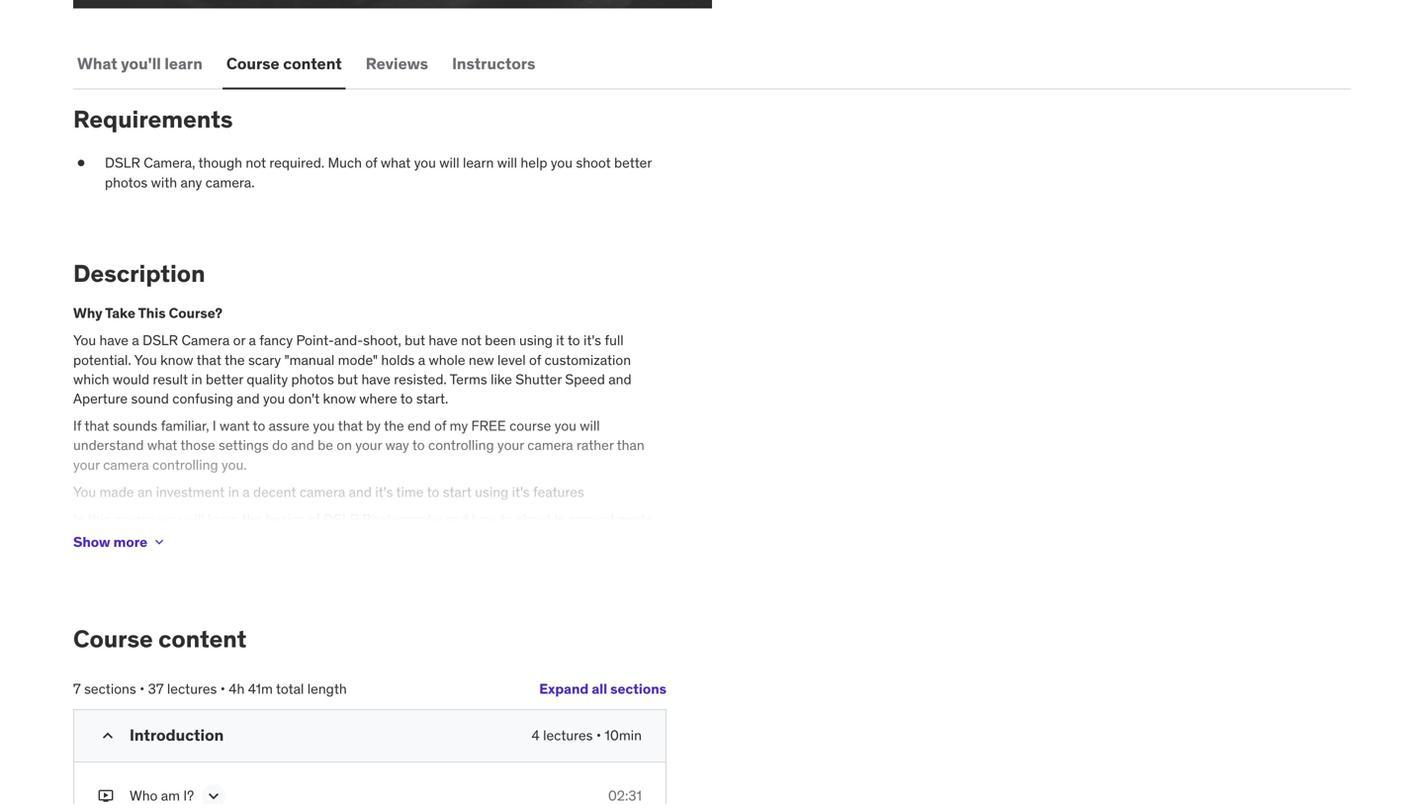 Task type: describe. For each thing, give the bounding box(es) containing it.
reviews button
[[362, 40, 432, 87]]

1 vertical spatial xsmall image
[[98, 786, 114, 804]]

show lecture description image
[[204, 786, 224, 804]]

think
[[445, 530, 476, 548]]

it's left time
[[375, 483, 393, 501]]

can
[[308, 530, 330, 548]]

where
[[359, 390, 397, 408]]

2 horizontal spatial that
[[338, 417, 363, 435]]

camera,
[[144, 154, 195, 172]]

also
[[73, 549, 98, 567]]

give
[[154, 530, 179, 548]]

to up customization
[[568, 332, 580, 349]]

this
[[138, 304, 166, 322]]

you up would
[[134, 351, 157, 369]]

new
[[469, 351, 494, 369]]

• for 7
[[140, 680, 145, 698]]

you right much
[[414, 154, 436, 172]]

2 vertical spatial in
[[555, 511, 566, 528]]

made
[[99, 483, 134, 501]]

2 vertical spatial know
[[102, 549, 135, 567]]

0 vertical spatial know
[[160, 351, 193, 369]]

37
[[148, 680, 164, 698]]

0 vertical spatial lectures
[[167, 680, 217, 698]]

to right is
[[138, 530, 150, 548]]

course content button
[[222, 40, 346, 87]]

tools
[[231, 530, 261, 548]]

and down quality
[[237, 390, 260, 408]]

0 horizontal spatial course
[[73, 624, 153, 654]]

speed
[[565, 370, 605, 388]]

you down speed
[[555, 417, 577, 435]]

1 horizontal spatial •
[[220, 680, 225, 698]]

if
[[73, 417, 81, 435]]

4
[[532, 727, 540, 744]]

total
[[276, 680, 304, 698]]

camera.
[[206, 173, 255, 191]]

i
[[213, 417, 216, 435]]

you up in
[[73, 483, 96, 501]]

features
[[533, 483, 584, 501]]

to down resisted. on the top of page
[[400, 390, 413, 408]]

learn inside what you'll learn button
[[165, 53, 203, 73]]

confusing
[[172, 390, 233, 408]]

1 vertical spatial know
[[323, 390, 356, 408]]

0 horizontal spatial but
[[338, 370, 358, 388]]

expand all sections
[[539, 680, 667, 698]]

is
[[124, 530, 135, 548]]

2 sections from the left
[[84, 680, 136, 698]]

control
[[183, 549, 226, 567]]

and right speed
[[609, 370, 632, 388]]

photography
[[362, 511, 442, 528]]

result
[[153, 370, 188, 388]]

0 vertical spatial but
[[405, 332, 425, 349]]

any
[[181, 173, 202, 191]]

sound
[[131, 390, 169, 408]]

on
[[337, 437, 352, 454]]

level
[[498, 351, 526, 369]]

full
[[605, 332, 624, 349]]

you up be
[[313, 417, 335, 435]]

1 horizontal spatial how
[[472, 511, 497, 528]]

a up mode on the bottom left of the page
[[504, 530, 512, 548]]

you up give
[[159, 511, 181, 528]]

settings
[[219, 437, 269, 454]]

or
[[233, 332, 245, 349]]

required.
[[269, 154, 325, 172]]

your down by
[[356, 437, 382, 454]]

be
[[318, 437, 333, 454]]

your up leaving at the left bottom of the page
[[365, 530, 391, 548]]

4 lectures • 10min
[[532, 727, 642, 744]]

dslr camera, though not required. much of what you will learn will help you shoot better photos with any camera.
[[105, 154, 652, 191]]

what you'll learn button
[[73, 40, 207, 87]]

which
[[73, 370, 109, 388]]

a right 'or'
[[249, 332, 256, 349]]

1 vertical spatial in
[[228, 483, 239, 501]]

and up the think
[[445, 511, 468, 528]]

small image
[[98, 726, 118, 746]]

take
[[105, 304, 135, 322]]

and left be
[[291, 437, 314, 454]]

why
[[73, 304, 102, 322]]

the up control
[[208, 530, 228, 548]]

fancy
[[259, 332, 293, 349]]

more
[[113, 533, 148, 551]]

of down train
[[358, 549, 370, 567]]

it's up customization
[[584, 332, 602, 349]]

your down 'free'
[[498, 437, 524, 454]]

1 vertical spatial dslr
[[143, 332, 178, 349]]

photos inside the dslr camera, though not required. much of what you will learn will help you shoot better photos with any camera.
[[105, 173, 148, 191]]

point-
[[296, 332, 334, 349]]

an
[[137, 483, 153, 501]]

mode.
[[618, 511, 656, 528]]

0 vertical spatial controlling
[[428, 437, 494, 454]]

of inside the dslr camera, though not required. much of what you will learn will help you shoot better photos with any camera.
[[365, 154, 377, 172]]

of up can
[[308, 511, 320, 528]]

introduction
[[130, 725, 224, 745]]

free
[[471, 417, 506, 435]]

best.
[[636, 549, 666, 567]]

photographer.
[[515, 530, 603, 548]]

understand
[[73, 437, 144, 454]]

1 horizontal spatial have
[[362, 370, 391, 388]]

so
[[265, 530, 279, 548]]

camera down so
[[259, 549, 305, 567]]

your down tools
[[230, 549, 256, 567]]

of left my
[[434, 417, 446, 435]]

not inside why take this course? you have a dslr camera or a fancy point-and-shoot, but have not been using it to it's full potential. you know that the scary "manual mode" holds a whole new level of customization which would result in better quality photos but have resisted. terms like shutter speed and aperture sound confusing and you don't know where to start. if that sounds familiar, i want to assure you that by the end of my free course you will understand what those settings do and be on your way to controlling your camera rather than your camera controlling you. you made an investment in a decent camera and it's time to start using it's features in this course you will learn the basics of dslr photography and how to shoot in manual mode. my goal is to give you the tools so you can train your brain to think like a photographer. you will also know how to control your camera instead of leaving it up to auto mode to try and to it's best.
[[461, 332, 482, 349]]

better inside why take this course? you have a dslr camera or a fancy point-and-shoot, but have not been using it to it's full potential. you know that the scary "manual mode" holds a whole new level of customization which would result in better quality photos but have resisted. terms like shutter speed and aperture sound confusing and you don't know where to start. if that sounds familiar, i want to assure you that by the end of my free course you will understand what those settings do and be on your way to controlling your camera rather than your camera controlling you. you made an investment in a decent camera and it's time to start using it's features in this course you will learn the basics of dslr photography and how to shoot in manual mode. my goal is to give you the tools so you can train your brain to think like a photographer. you will also know how to control your camera instead of leaving it up to auto mode to try and to it's best.
[[206, 370, 243, 388]]

2 vertical spatial dslr
[[324, 511, 359, 528]]

camera up basics
[[300, 483, 346, 501]]

you down basics
[[283, 530, 305, 548]]

show more
[[73, 533, 148, 551]]

familiar,
[[161, 417, 209, 435]]

by
[[366, 417, 381, 435]]

my
[[450, 417, 468, 435]]

shoot,
[[363, 332, 401, 349]]

sounds
[[113, 417, 158, 435]]

what
[[77, 53, 117, 73]]

way
[[385, 437, 409, 454]]

goal
[[95, 530, 121, 548]]

you right help
[[551, 154, 573, 172]]

requirements
[[73, 104, 233, 134]]

terms
[[450, 370, 487, 388]]

to up mode on the bottom left of the page
[[500, 511, 513, 528]]

shutter
[[516, 370, 562, 388]]

a up resisted. on the top of page
[[418, 351, 426, 369]]

0 vertical spatial using
[[519, 332, 553, 349]]

7
[[73, 680, 81, 698]]

0 horizontal spatial have
[[99, 332, 129, 349]]

quality
[[247, 370, 288, 388]]

reviews
[[366, 53, 428, 73]]

expand all sections button
[[539, 670, 667, 709]]

0 horizontal spatial using
[[475, 483, 509, 501]]

all
[[592, 680, 608, 698]]

to down end
[[412, 437, 425, 454]]

course?
[[169, 304, 223, 322]]

train
[[333, 530, 361, 548]]

mode"
[[338, 351, 378, 369]]

rather
[[577, 437, 614, 454]]

you.
[[222, 456, 247, 474]]

sections inside dropdown button
[[611, 680, 667, 698]]

• for 4
[[596, 727, 602, 744]]

show more button
[[73, 523, 167, 562]]

brain
[[395, 530, 426, 548]]



Task type: vqa. For each thing, say whether or not it's contained in the screenshot.
Best. at the bottom left of the page
yes



Task type: locate. For each thing, give the bounding box(es) containing it.
1 horizontal spatial not
[[461, 332, 482, 349]]

1 vertical spatial using
[[475, 483, 509, 501]]

using right the start
[[475, 483, 509, 501]]

those
[[180, 437, 215, 454]]

of up shutter
[[529, 351, 541, 369]]

1 horizontal spatial know
[[160, 351, 193, 369]]

a left decent
[[243, 483, 250, 501]]

1 horizontal spatial course
[[510, 417, 551, 435]]

been
[[485, 332, 516, 349]]

course content
[[226, 53, 342, 73], [73, 624, 247, 654]]

learn right you'll
[[165, 53, 203, 73]]

resisted.
[[394, 370, 447, 388]]

0 vertical spatial like
[[491, 370, 512, 388]]

1 vertical spatial course
[[114, 511, 156, 528]]

1 vertical spatial but
[[338, 370, 358, 388]]

1 horizontal spatial sections
[[611, 680, 667, 698]]

what right much
[[381, 154, 411, 172]]

know down the goal
[[102, 549, 135, 567]]

0 horizontal spatial controlling
[[152, 456, 218, 474]]

course
[[226, 53, 280, 73], [73, 624, 153, 654]]

shoot
[[576, 154, 611, 172], [516, 511, 551, 528]]

scary
[[248, 351, 281, 369]]

photos down "manual
[[291, 370, 334, 388]]

to up up
[[429, 530, 442, 548]]

know right don't
[[323, 390, 356, 408]]

0 vertical spatial shoot
[[576, 154, 611, 172]]

10min
[[605, 727, 642, 744]]

the down 'or'
[[225, 351, 245, 369]]

1 vertical spatial it
[[420, 549, 429, 567]]

it up customization
[[556, 332, 565, 349]]

try
[[552, 549, 569, 567]]

0 horizontal spatial in
[[191, 370, 202, 388]]

0 horizontal spatial lectures
[[167, 680, 217, 698]]

content up 7 sections • 37 lectures • 4h 41m total length
[[158, 624, 247, 654]]

but up holds
[[405, 332, 425, 349]]

1 horizontal spatial learn
[[208, 511, 239, 528]]

1 horizontal spatial content
[[283, 53, 342, 73]]

course content inside button
[[226, 53, 342, 73]]

0 vertical spatial not
[[246, 154, 266, 172]]

1 vertical spatial photos
[[291, 370, 334, 388]]

help
[[521, 154, 548, 172]]

know up the result
[[160, 351, 193, 369]]

that down camera
[[197, 351, 222, 369]]

1 vertical spatial like
[[479, 530, 501, 548]]

time
[[396, 483, 424, 501]]

you
[[414, 154, 436, 172], [551, 154, 573, 172], [263, 390, 285, 408], [313, 417, 335, 435], [555, 417, 577, 435], [159, 511, 181, 528], [183, 530, 204, 548], [283, 530, 305, 548]]

the up tools
[[242, 511, 262, 528]]

1 vertical spatial course content
[[73, 624, 247, 654]]

0 vertical spatial dslr
[[105, 154, 140, 172]]

better inside the dslr camera, though not required. much of what you will learn will help you shoot better photos with any camera.
[[614, 154, 652, 172]]

0 vertical spatial content
[[283, 53, 342, 73]]

learn inside the dslr camera, though not required. much of what you will learn will help you shoot better photos with any camera.
[[463, 154, 494, 172]]

0 vertical spatial in
[[191, 370, 202, 388]]

1 vertical spatial how
[[138, 549, 164, 567]]

learn up tools
[[208, 511, 239, 528]]

0 horizontal spatial better
[[206, 370, 243, 388]]

manual
[[569, 511, 614, 528]]

0 vertical spatial learn
[[165, 53, 203, 73]]

0 vertical spatial course
[[226, 53, 280, 73]]

auto
[[466, 549, 496, 567]]

1 vertical spatial shoot
[[516, 511, 551, 528]]

shoot inside the dslr camera, though not required. much of what you will learn will help you shoot better photos with any camera.
[[576, 154, 611, 172]]

0 horizontal spatial it
[[420, 549, 429, 567]]

how
[[472, 511, 497, 528], [138, 549, 164, 567]]

0 vertical spatial course
[[510, 417, 551, 435]]

instructors
[[452, 53, 536, 73]]

course
[[510, 417, 551, 435], [114, 511, 156, 528]]

2 horizontal spatial •
[[596, 727, 602, 744]]

0 vertical spatial what
[[381, 154, 411, 172]]

and
[[609, 370, 632, 388], [237, 390, 260, 408], [291, 437, 314, 454], [349, 483, 372, 501], [445, 511, 468, 528], [572, 549, 596, 567]]

0 horizontal spatial course
[[114, 511, 156, 528]]

instructors button
[[448, 40, 540, 87]]

your
[[356, 437, 382, 454], [498, 437, 524, 454], [73, 456, 100, 474], [365, 530, 391, 548], [230, 549, 256, 567]]

what down the familiar,
[[147, 437, 177, 454]]

1 horizontal spatial what
[[381, 154, 411, 172]]

a
[[132, 332, 139, 349], [249, 332, 256, 349], [418, 351, 426, 369], [243, 483, 250, 501], [504, 530, 512, 548]]

to left the try
[[537, 549, 549, 567]]

0 horizontal spatial dslr
[[105, 154, 140, 172]]

the up way
[[384, 417, 404, 435]]

2 horizontal spatial learn
[[463, 154, 494, 172]]

instead
[[309, 549, 354, 567]]

0 horizontal spatial learn
[[165, 53, 203, 73]]

like
[[491, 370, 512, 388], [479, 530, 501, 548]]

0 horizontal spatial what
[[147, 437, 177, 454]]

1 horizontal spatial better
[[614, 154, 652, 172]]

it's left best.
[[615, 549, 632, 567]]

0 vertical spatial it
[[556, 332, 565, 349]]

1 horizontal spatial xsmall image
[[98, 786, 114, 804]]

to
[[568, 332, 580, 349], [400, 390, 413, 408], [253, 417, 265, 435], [412, 437, 425, 454], [427, 483, 440, 501], [500, 511, 513, 528], [138, 530, 150, 548], [429, 530, 442, 548], [167, 549, 179, 567], [451, 549, 463, 567], [537, 549, 549, 567], [599, 549, 611, 567]]

content inside button
[[283, 53, 342, 73]]

not inside the dslr camera, though not required. much of what you will learn will help you shoot better photos with any camera.
[[246, 154, 266, 172]]

not up 'camera.'
[[246, 154, 266, 172]]

customization
[[545, 351, 631, 369]]

length
[[307, 680, 347, 698]]

content left reviews
[[283, 53, 342, 73]]

7 sections • 37 lectures • 4h 41m total length
[[73, 680, 347, 698]]

using up level
[[519, 332, 553, 349]]

with
[[151, 173, 177, 191]]

what
[[381, 154, 411, 172], [147, 437, 177, 454]]

2 vertical spatial learn
[[208, 511, 239, 528]]

2 horizontal spatial have
[[429, 332, 458, 349]]

to down "manual"
[[599, 549, 611, 567]]

xsmall image down small image
[[98, 786, 114, 804]]

dslr down this
[[143, 332, 178, 349]]

mode
[[499, 549, 534, 567]]

0 vertical spatial xsmall image
[[73, 154, 89, 173]]

• left the 37
[[140, 680, 145, 698]]

1 vertical spatial controlling
[[152, 456, 218, 474]]

to right time
[[427, 483, 440, 501]]

that up on
[[338, 417, 363, 435]]

0 horizontal spatial xsmall image
[[73, 154, 89, 173]]

my
[[73, 530, 91, 548]]

0 horizontal spatial how
[[138, 549, 164, 567]]

0 vertical spatial course content
[[226, 53, 342, 73]]

expand
[[539, 680, 589, 698]]

learn inside why take this course? you have a dslr camera or a fancy point-and-shoot, but have not been using it to it's full potential. you know that the scary "manual mode" holds a whole new level of customization which would result in better quality photos but have resisted. terms like shutter speed and aperture sound confusing and you don't know where to start. if that sounds familiar, i want to assure you that by the end of my free course you will understand what those settings do and be on your way to controlling your camera rather than your camera controlling you. you made an investment in a decent camera and it's time to start using it's features in this course you will learn the basics of dslr photography and how to shoot in manual mode. my goal is to give you the tools so you can train your brain to think like a photographer. you will also know how to control your camera instead of leaving it up to auto mode to try and to it's best.
[[208, 511, 239, 528]]

don't
[[288, 390, 320, 408]]

but
[[405, 332, 425, 349], [338, 370, 358, 388]]

1 vertical spatial what
[[147, 437, 177, 454]]

leaving
[[373, 549, 417, 567]]

1 horizontal spatial using
[[519, 332, 553, 349]]

2 horizontal spatial know
[[323, 390, 356, 408]]

content
[[283, 53, 342, 73], [158, 624, 247, 654]]

2 horizontal spatial in
[[555, 511, 566, 528]]

to right up
[[451, 549, 463, 567]]

better
[[614, 154, 652, 172], [206, 370, 243, 388]]

4h 41m
[[229, 680, 273, 698]]

in
[[73, 511, 85, 528]]

and-
[[334, 332, 363, 349]]

it's left 'features'
[[512, 483, 530, 501]]

how up the think
[[472, 511, 497, 528]]

1 horizontal spatial controlling
[[428, 437, 494, 454]]

it's
[[584, 332, 602, 349], [375, 483, 393, 501], [512, 483, 530, 501], [615, 549, 632, 567]]

have up whole
[[429, 332, 458, 349]]

0 vertical spatial photos
[[105, 173, 148, 191]]

1 vertical spatial learn
[[463, 154, 494, 172]]

end
[[408, 417, 431, 435]]

•
[[140, 680, 145, 698], [220, 680, 225, 698], [596, 727, 602, 744]]

photos inside why take this course? you have a dslr camera or a fancy point-and-shoot, but have not been using it to it's full potential. you know that the scary "manual mode" holds a whole new level of customization which would result in better quality photos but have resisted. terms like shutter speed and aperture sound confusing and you don't know where to start. if that sounds familiar, i want to assure you that by the end of my free course you will understand what those settings do and be on your way to controlling your camera rather than your camera controlling you. you made an investment in a decent camera and it's time to start using it's features in this course you will learn the basics of dslr photography and how to shoot in manual mode. my goal is to give you the tools so you can train your brain to think like a photographer. you will also know how to control your camera instead of leaving it up to auto mode to try and to it's best.
[[291, 370, 334, 388]]

photos left with in the left of the page
[[105, 173, 148, 191]]

dslr inside the dslr camera, though not required. much of what you will learn will help you shoot better photos with any camera.
[[105, 154, 140, 172]]

than
[[617, 437, 645, 454]]

you up potential.
[[73, 332, 96, 349]]

how down give
[[138, 549, 164, 567]]

in down you.
[[228, 483, 239, 501]]

do
[[272, 437, 288, 454]]

dslr up train
[[324, 511, 359, 528]]

0 horizontal spatial •
[[140, 680, 145, 698]]

0 horizontal spatial not
[[246, 154, 266, 172]]

this
[[88, 511, 111, 528]]

0 horizontal spatial sections
[[84, 680, 136, 698]]

have up potential.
[[99, 332, 129, 349]]

not
[[246, 154, 266, 172], [461, 332, 482, 349]]

1 horizontal spatial that
[[197, 351, 222, 369]]

start.
[[416, 390, 449, 408]]

controlling down those
[[152, 456, 218, 474]]

have
[[99, 332, 129, 349], [429, 332, 458, 349], [362, 370, 391, 388]]

want
[[220, 417, 250, 435]]

in up confusing
[[191, 370, 202, 388]]

description
[[73, 259, 205, 288]]

1 vertical spatial not
[[461, 332, 482, 349]]

like down level
[[491, 370, 512, 388]]

dslr left camera,
[[105, 154, 140, 172]]

camera down the understand
[[103, 456, 149, 474]]

assure
[[269, 417, 310, 435]]

course inside course content button
[[226, 53, 280, 73]]

aperture
[[73, 390, 128, 408]]

lectures right the 37
[[167, 680, 217, 698]]

0 horizontal spatial that
[[84, 417, 109, 435]]

0 horizontal spatial content
[[158, 624, 247, 654]]

0 vertical spatial how
[[472, 511, 497, 528]]

to down give
[[167, 549, 179, 567]]

potential.
[[73, 351, 131, 369]]

shoot right help
[[576, 154, 611, 172]]

and up train
[[349, 483, 372, 501]]

it left up
[[420, 549, 429, 567]]

basics
[[266, 511, 305, 528]]

sections right 7
[[84, 680, 136, 698]]

in
[[191, 370, 202, 388], [228, 483, 239, 501], [555, 511, 566, 528]]

you down quality
[[263, 390, 285, 408]]

up
[[432, 549, 448, 567]]

controlling down my
[[428, 437, 494, 454]]

1 horizontal spatial dslr
[[143, 332, 178, 349]]

in up photographer.
[[555, 511, 566, 528]]

photos
[[105, 173, 148, 191], [291, 370, 334, 388]]

that
[[197, 351, 222, 369], [84, 417, 109, 435], [338, 417, 363, 435]]

course right 'free'
[[510, 417, 551, 435]]

camera left rather
[[528, 437, 573, 454]]

xsmall image
[[152, 534, 167, 550]]

0 horizontal spatial photos
[[105, 173, 148, 191]]

0 horizontal spatial know
[[102, 549, 135, 567]]

1 vertical spatial lectures
[[543, 727, 593, 744]]

• left 10min
[[596, 727, 602, 744]]

xsmall image
[[73, 154, 89, 173], [98, 786, 114, 804]]

1 vertical spatial course
[[73, 624, 153, 654]]

1 vertical spatial better
[[206, 370, 243, 388]]

would
[[113, 370, 150, 388]]

1 horizontal spatial lectures
[[543, 727, 593, 744]]

shoot inside why take this course? you have a dslr camera or a fancy point-and-shoot, but have not been using it to it's full potential. you know that the scary "manual mode" holds a whole new level of customization which would result in better quality photos but have resisted. terms like shutter speed and aperture sound confusing and you don't know where to start. if that sounds familiar, i want to assure you that by the end of my free course you will understand what those settings do and be on your way to controlling your camera rather than your camera controlling you. you made an investment in a decent camera and it's time to start using it's features in this course you will learn the basics of dslr photography and how to shoot in manual mode. my goal is to give you the tools so you can train your brain to think like a photographer. you will also know how to control your camera instead of leaving it up to auto mode to try and to it's best.
[[516, 511, 551, 528]]

what inside the dslr camera, though not required. much of what you will learn will help you shoot better photos with any camera.
[[381, 154, 411, 172]]

of right much
[[365, 154, 377, 172]]

camera
[[181, 332, 230, 349]]

1 horizontal spatial but
[[405, 332, 425, 349]]

1 horizontal spatial shoot
[[576, 154, 611, 172]]

your down the understand
[[73, 456, 100, 474]]

that right if
[[84, 417, 109, 435]]

1 sections from the left
[[611, 680, 667, 698]]

1 horizontal spatial in
[[228, 483, 239, 501]]

0 horizontal spatial shoot
[[516, 511, 551, 528]]

1 vertical spatial content
[[158, 624, 247, 654]]

you
[[73, 332, 96, 349], [134, 351, 157, 369], [73, 483, 96, 501], [606, 530, 629, 548]]

you up control
[[183, 530, 204, 548]]

xsmall image down requirements
[[73, 154, 89, 173]]

and right the try
[[572, 549, 596, 567]]

1 horizontal spatial course
[[226, 53, 280, 73]]

to right want
[[253, 417, 265, 435]]

learn left help
[[463, 154, 494, 172]]

like up auto
[[479, 530, 501, 548]]

a down take
[[132, 332, 139, 349]]

it
[[556, 332, 565, 349], [420, 549, 429, 567]]

1 horizontal spatial it
[[556, 332, 565, 349]]

• left 4h 41m
[[220, 680, 225, 698]]

2 horizontal spatial dslr
[[324, 511, 359, 528]]

much
[[328, 154, 362, 172]]

what inside why take this course? you have a dslr camera or a fancy point-and-shoot, but have not been using it to it's full potential. you know that the scary "manual mode" holds a whole new level of customization which would result in better quality photos but have resisted. terms like shutter speed and aperture sound confusing and you don't know where to start. if that sounds familiar, i want to assure you that by the end of my free course you will understand what those settings do and be on your way to controlling your camera rather than your camera controlling you. you made an investment in a decent camera and it's time to start using it's features in this course you will learn the basics of dslr photography and how to shoot in manual mode. my goal is to give you the tools so you can train your brain to think like a photographer. you will also know how to control your camera instead of leaving it up to auto mode to try and to it's best.
[[147, 437, 177, 454]]

have up 'where'
[[362, 370, 391, 388]]

1 horizontal spatial photos
[[291, 370, 334, 388]]

you down "mode."
[[606, 530, 629, 548]]

not up new
[[461, 332, 482, 349]]

0 vertical spatial better
[[614, 154, 652, 172]]

controlling
[[428, 437, 494, 454], [152, 456, 218, 474]]



